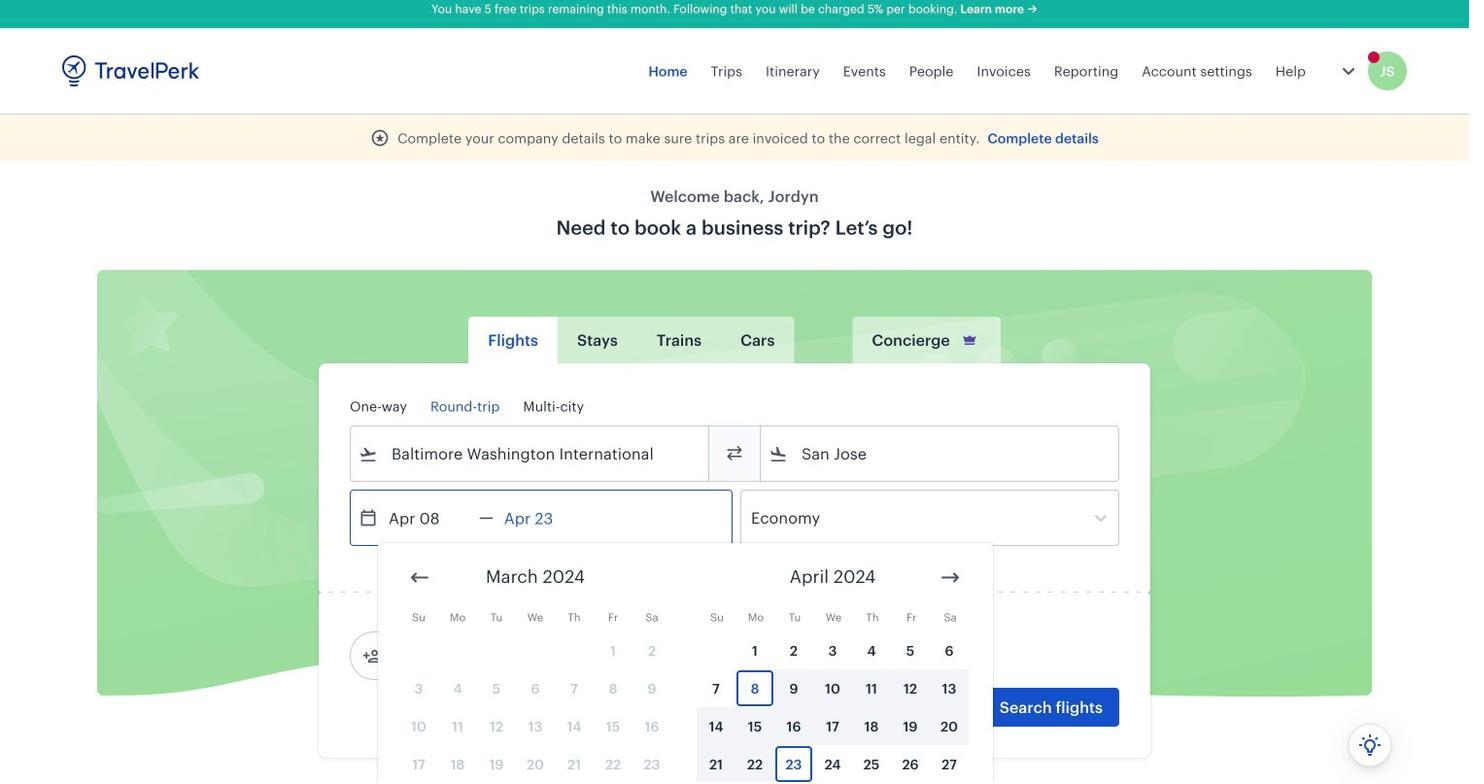 Task type: locate. For each thing, give the bounding box(es) containing it.
Depart text field
[[378, 491, 479, 545]]

Return text field
[[493, 491, 594, 545]]

move backward to switch to the previous month. image
[[408, 566, 431, 589]]

calendar application
[[378, 543, 1469, 782]]



Task type: describe. For each thing, give the bounding box(es) containing it.
Add first traveler search field
[[382, 640, 584, 671]]

To search field
[[788, 438, 1093, 469]]

move forward to switch to the next month. image
[[939, 566, 962, 589]]

From search field
[[378, 438, 683, 469]]



